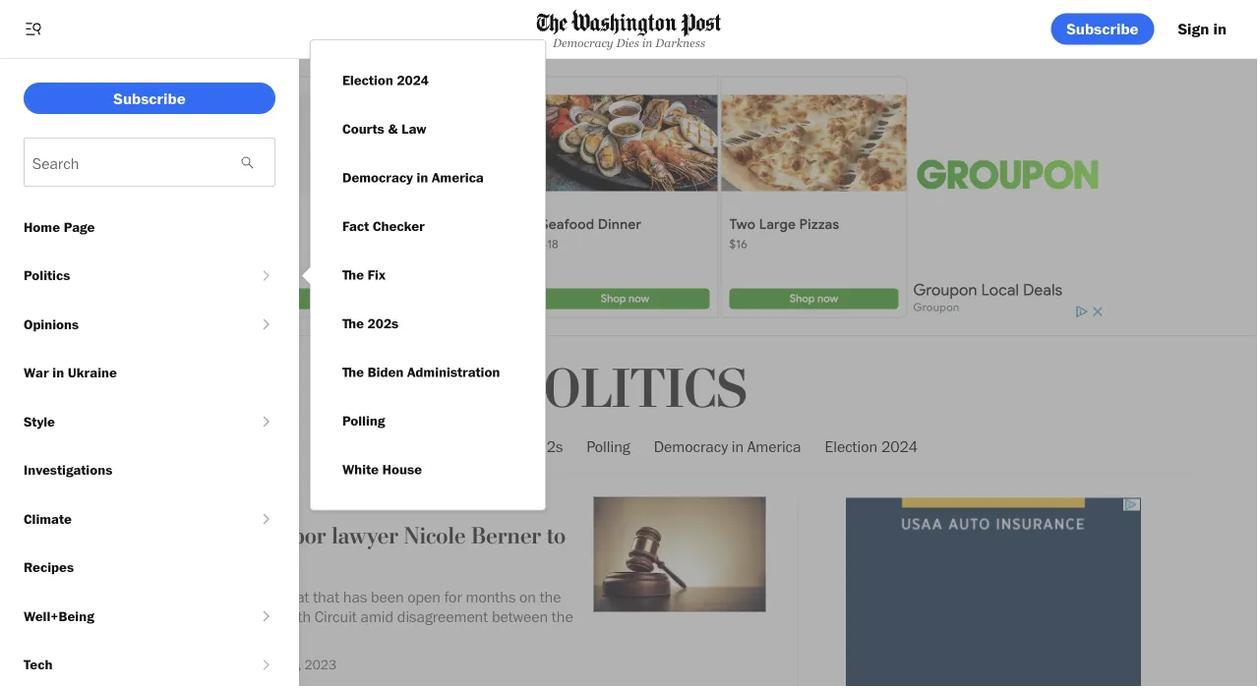 Task type: describe. For each thing, give the bounding box(es) containing it.
202s for the rightmost the 202s link
[[528, 437, 563, 456]]

investigations link
[[0, 446, 299, 495]]

opinions
[[24, 316, 79, 332]]

the for the biden administration link
[[342, 364, 364, 381]]

the down the a
[[263, 607, 285, 626]]

sign in
[[1178, 19, 1227, 38]]

nominates
[[165, 522, 269, 550]]

lawyer
[[332, 522, 398, 550]]

recipes
[[24, 559, 74, 576]]

sign
[[1178, 19, 1209, 38]]

checker
[[373, 218, 425, 235]]

the biden administration link
[[327, 348, 516, 397]]

the for the fix link
[[342, 267, 364, 283]]

subscribe for subscribe 'link' to the bottom
[[113, 89, 186, 108]]

darkness
[[655, 36, 705, 49]]

climate link
[[0, 495, 257, 543]]

democracy dies in darkness
[[553, 36, 705, 49]]

1 vertical spatial advertisement region
[[846, 498, 1141, 687]]

0 vertical spatial white
[[342, 461, 379, 478]]

democracy in america link for fact checker
[[327, 153, 500, 202]]

democracy dies in darkness link
[[537, 9, 722, 49]]

court
[[130, 607, 166, 626]]

search and browse sections image
[[24, 19, 43, 39]]

berner inside nicole berner would take a seat that has been open for months on the u.s. court of appeals for the 4th circuit amid disagreement between the white house and senate.
[[145, 588, 190, 607]]

climate
[[24, 511, 72, 527]]

primary element
[[0, 0, 1258, 59]]

0 horizontal spatial polling link
[[327, 397, 401, 446]]

and
[[188, 627, 213, 646]]

the fix link
[[327, 251, 401, 300]]

0 vertical spatial election 2024 link
[[327, 56, 445, 105]]

open
[[408, 588, 441, 607]]

tech
[[24, 657, 53, 673]]

0 horizontal spatial the 202s link
[[327, 300, 414, 348]]

war in ukraine link
[[0, 349, 299, 397]]

war
[[24, 364, 49, 381]]

the for left the 202s link
[[342, 315, 364, 332]]

fact
[[342, 218, 369, 235]]

democracy inside primary element
[[553, 36, 613, 49]]

home page link
[[0, 203, 299, 251]]

amid
[[360, 607, 394, 626]]

page
[[64, 218, 95, 235]]

the biden administration
[[342, 364, 500, 381]]

sign in link
[[1162, 13, 1242, 45]]

circuit inside biden nominates labor lawyer nicole berner to 4th circuit
[[140, 548, 207, 576]]

america for fact checker
[[432, 169, 484, 186]]

the right 'between'
[[552, 607, 573, 626]]

subscribe link inside primary element
[[1051, 13, 1154, 45]]

between
[[492, 607, 548, 626]]

1 horizontal spatial the 202s link
[[502, 421, 563, 473]]

the washington post homepage. image
[[537, 9, 722, 37]]

circuit inside nicole berner would take a seat that has been open for months on the u.s. court of appeals for the 4th circuit amid disagreement between the white house and senate.
[[315, 607, 357, 626]]

take
[[236, 588, 265, 607]]

&
[[388, 120, 398, 137]]

polling for polling link to the right
[[587, 437, 630, 456]]

0 horizontal spatial for
[[242, 607, 260, 626]]

tech link
[[0, 641, 257, 687]]

ukraine
[[68, 364, 117, 381]]

seat
[[281, 588, 309, 607]]

202s for left the 202s link
[[368, 315, 398, 332]]

to
[[547, 522, 566, 550]]

fact checker link
[[327, 202, 441, 251]]

nicole inside biden nominates labor lawyer nicole berner to 4th circuit
[[404, 522, 466, 550]]

politics link
[[0, 251, 257, 300]]

home page
[[24, 218, 95, 235]]

well+being
[[24, 608, 94, 625]]

election for the topmost election 2024 link
[[342, 72, 393, 89]]

disagreement
[[397, 607, 488, 626]]

0 vertical spatial 2024
[[397, 72, 429, 89]]

months
[[466, 588, 516, 607]]

democracy in america link for election 2024
[[654, 421, 801, 473]]



Task type: vqa. For each thing, say whether or not it's contained in the screenshot.
is to the middle
no



Task type: locate. For each thing, give the bounding box(es) containing it.
politics
[[24, 267, 70, 284]]

1 vertical spatial 202s
[[528, 437, 563, 456]]

the
[[342, 267, 364, 283], [342, 315, 364, 332], [342, 364, 364, 381], [502, 437, 525, 456]]

white up lawyer in the left bottom of the page
[[342, 461, 379, 478]]

house up lawyer in the left bottom of the page
[[382, 461, 422, 478]]

america for election 2024
[[747, 437, 801, 456]]

0 horizontal spatial polling
[[342, 413, 385, 429]]

investigations
[[24, 462, 112, 479]]

biden
[[368, 364, 404, 381], [101, 522, 159, 550]]

for down take
[[242, 607, 260, 626]]

the inside the biden administration link
[[342, 364, 364, 381]]

0 vertical spatial polling
[[342, 413, 385, 429]]

1 horizontal spatial subscribe link
[[1051, 13, 1154, 45]]

1 horizontal spatial democracy
[[553, 36, 613, 49]]

biden left administration
[[368, 364, 404, 381]]

the right on
[[540, 588, 561, 607]]

1 vertical spatial 4th
[[288, 607, 311, 626]]

0 horizontal spatial democracy in america
[[342, 169, 484, 186]]

dialog
[[299, 39, 546, 511]]

0 horizontal spatial election 2024 link
[[327, 56, 445, 105]]

election for bottom election 2024 link
[[825, 437, 878, 456]]

tagline, democracy dies in darkness element
[[537, 36, 722, 49]]

0 vertical spatial america
[[432, 169, 484, 186]]

courts & law
[[342, 120, 426, 137]]

1 vertical spatial democracy in america
[[654, 437, 801, 456]]

polling down politics link
[[587, 437, 630, 456]]

courts
[[342, 120, 384, 137]]

None search field
[[24, 138, 275, 187], [25, 139, 227, 186], [24, 138, 275, 187], [25, 139, 227, 186]]

opinions link
[[0, 300, 257, 349]]

2 vertical spatial democracy
[[654, 437, 728, 456]]

style
[[24, 413, 55, 430]]

white
[[342, 461, 379, 478], [101, 627, 138, 646]]

biden nominates labor lawyer nicole berner to 4th circuit link
[[101, 522, 578, 580]]

0 vertical spatial berner
[[471, 522, 541, 550]]

0 vertical spatial democracy in america link
[[327, 153, 500, 202]]

1 vertical spatial house
[[142, 627, 184, 646]]

15,
[[283, 656, 301, 673]]

1 horizontal spatial biden
[[368, 364, 404, 381]]

in
[[1213, 19, 1227, 38], [642, 36, 653, 49], [417, 169, 428, 186], [52, 364, 64, 381], [732, 437, 744, 456]]

0 vertical spatial democracy
[[553, 36, 613, 49]]

0 vertical spatial the 202s
[[342, 315, 398, 332]]

1 vertical spatial the 202s link
[[502, 421, 563, 473]]

0 horizontal spatial the 202s
[[342, 315, 398, 332]]

subscribe for subscribe 'link' inside primary element
[[1067, 19, 1139, 38]]

2023
[[304, 656, 337, 673]]

democracy in america link
[[327, 153, 500, 202], [654, 421, 801, 473]]

0 vertical spatial circuit
[[140, 548, 207, 576]]

home
[[24, 218, 60, 235]]

0 horizontal spatial election
[[342, 72, 393, 89]]

1 vertical spatial biden
[[101, 522, 159, 550]]

nicole berner would take a seat that has been open for months on the u.s. court of appeals for the 4th circuit amid disagreement between the white house and senate.
[[101, 588, 573, 646]]

1 vertical spatial subscribe
[[113, 89, 186, 108]]

the 202s link up to
[[502, 421, 563, 473]]

that
[[313, 588, 340, 607]]

1 horizontal spatial democracy in america link
[[654, 421, 801, 473]]

circuit
[[140, 548, 207, 576], [315, 607, 357, 626]]

white inside nicole berner would take a seat that has been open for months on the u.s. court of appeals for the 4th circuit amid disagreement between the white house and senate.
[[101, 627, 138, 646]]

0 horizontal spatial house
[[142, 627, 184, 646]]

law
[[401, 120, 426, 137]]

1 horizontal spatial house
[[382, 461, 422, 478]]

1 vertical spatial democracy in america link
[[654, 421, 801, 473]]

white house link
[[327, 446, 438, 494]]

1 horizontal spatial 202s
[[528, 437, 563, 456]]

election
[[342, 72, 393, 89], [825, 437, 878, 456]]

labor
[[274, 522, 326, 550]]

0 vertical spatial election
[[342, 72, 393, 89]]

the 202s down the fix link
[[342, 315, 398, 332]]

0 horizontal spatial 4th
[[101, 548, 134, 576]]

nicole
[[404, 522, 466, 550], [101, 588, 142, 607]]

1 horizontal spatial polling
[[587, 437, 630, 456]]

4th down climate link
[[101, 548, 134, 576]]

subscribe link
[[1051, 13, 1154, 45], [24, 83, 275, 114]]

1 vertical spatial for
[[242, 607, 260, 626]]

for up disagreement
[[444, 588, 462, 607]]

the 202s up to
[[502, 437, 563, 456]]

1 horizontal spatial nicole
[[404, 522, 466, 550]]

circuit up would
[[140, 548, 207, 576]]

1 vertical spatial subscribe link
[[24, 83, 275, 114]]

biden inside biden nominates labor lawyer nicole berner to 4th circuit
[[101, 522, 159, 550]]

polling
[[342, 413, 385, 429], [587, 437, 630, 456]]

1 vertical spatial the 202s
[[502, 437, 563, 456]]

election 2024 link
[[327, 56, 445, 105], [825, 421, 918, 473]]

democracy down courts & law link on the left of page
[[342, 169, 413, 186]]

would
[[194, 588, 233, 607]]

1 horizontal spatial election 2024
[[825, 437, 918, 456]]

biden nominates labor lawyer nicole berner to 4th circuit
[[101, 522, 566, 576]]

0 horizontal spatial subscribe link
[[24, 83, 275, 114]]

0 horizontal spatial nicole
[[101, 588, 142, 607]]

house down of
[[142, 627, 184, 646]]

circuit down that
[[315, 607, 357, 626]]

nicole up the open
[[404, 522, 466, 550]]

1 horizontal spatial election
[[825, 437, 878, 456]]

nicole inside nicole berner would take a seat that has been open for months on the u.s. court of appeals for the 4th circuit amid disagreement between the white house and senate.
[[101, 588, 142, 607]]

1 vertical spatial circuit
[[315, 607, 357, 626]]

0 horizontal spatial 202s
[[368, 315, 398, 332]]

democracy in america for fact checker
[[342, 169, 484, 186]]

4th down the seat
[[288, 607, 311, 626]]

1 vertical spatial election
[[825, 437, 878, 456]]

u.s.
[[101, 607, 126, 626]]

democracy for election 2024
[[342, 169, 413, 186]]

1 horizontal spatial subscribe
[[1067, 19, 1139, 38]]

2024
[[397, 72, 429, 89], [881, 437, 918, 456]]

a
[[269, 588, 277, 607]]

0 vertical spatial democracy in america
[[342, 169, 484, 186]]

0 horizontal spatial america
[[432, 169, 484, 186]]

berner inside biden nominates labor lawyer nicole berner to 4th circuit
[[471, 522, 541, 550]]

the
[[540, 588, 561, 607], [263, 607, 285, 626], [552, 607, 573, 626]]

0 vertical spatial subscribe
[[1067, 19, 1139, 38]]

polling up white house
[[342, 413, 385, 429]]

0 vertical spatial biden
[[368, 364, 404, 381]]

nicole up the u.s.
[[101, 588, 142, 607]]

202s up to
[[528, 437, 563, 456]]

subscribe inside primary element
[[1067, 19, 1139, 38]]

administration
[[407, 364, 500, 381]]

the for the rightmost the 202s link
[[502, 437, 525, 456]]

1 vertical spatial nicole
[[101, 588, 142, 607]]

4th inside biden nominates labor lawyer nicole berner to 4th circuit
[[101, 548, 134, 576]]

election inside dialog
[[342, 72, 393, 89]]

democracy in america
[[342, 169, 484, 186], [654, 437, 801, 456]]

of
[[170, 607, 182, 626]]

america
[[432, 169, 484, 186], [747, 437, 801, 456]]

the 202s link
[[327, 300, 414, 348], [502, 421, 563, 473]]

0 horizontal spatial white
[[101, 627, 138, 646]]

0 vertical spatial 4th
[[101, 548, 134, 576]]

war in ukraine
[[24, 364, 117, 381]]

0 horizontal spatial democracy in america link
[[327, 153, 500, 202]]

0 horizontal spatial 2024
[[397, 72, 429, 89]]

1 horizontal spatial berner
[[471, 522, 541, 550]]

fact checker
[[342, 218, 425, 235]]

the 202s
[[342, 315, 398, 332], [502, 437, 563, 456]]

november 15, 2023
[[221, 656, 337, 673]]

202s
[[368, 315, 398, 332], [528, 437, 563, 456]]

1 vertical spatial democracy
[[342, 169, 413, 186]]

berner left to
[[471, 522, 541, 550]]

1 vertical spatial polling
[[587, 437, 630, 456]]

style link
[[0, 397, 257, 446]]

berner
[[471, 522, 541, 550], [145, 588, 190, 607]]

1 horizontal spatial democracy in america
[[654, 437, 801, 456]]

1 horizontal spatial america
[[747, 437, 801, 456]]

dialog containing election 2024
[[299, 39, 546, 511]]

november
[[221, 656, 280, 673]]

berner up of
[[145, 588, 190, 607]]

0 vertical spatial the 202s link
[[327, 300, 414, 348]]

202s down fix
[[368, 315, 398, 332]]

house inside white house link
[[382, 461, 422, 478]]

senate.
[[216, 627, 267, 646]]

democracy
[[553, 36, 613, 49], [342, 169, 413, 186], [654, 437, 728, 456]]

0 horizontal spatial biden
[[101, 522, 159, 550]]

0 vertical spatial house
[[382, 461, 422, 478]]

democracy for the 202s
[[654, 437, 728, 456]]

been
[[371, 588, 404, 607]]

biden down investigations link
[[101, 522, 159, 550]]

well+being link
[[0, 592, 257, 641]]

2 horizontal spatial democracy
[[654, 437, 728, 456]]

1 vertical spatial berner
[[145, 588, 190, 607]]

0 vertical spatial 202s
[[368, 315, 398, 332]]

1 vertical spatial election 2024
[[825, 437, 918, 456]]

politics
[[511, 357, 748, 423]]

0 horizontal spatial berner
[[145, 588, 190, 607]]

0 vertical spatial election 2024
[[342, 72, 429, 89]]

white house
[[342, 461, 422, 478]]

0 vertical spatial advertisement region
[[152, 74, 1106, 320]]

1 horizontal spatial 2024
[[881, 437, 918, 456]]

on
[[519, 588, 536, 607]]

1 horizontal spatial circuit
[[315, 607, 357, 626]]

0 horizontal spatial circuit
[[140, 548, 207, 576]]

democracy in america for election 2024
[[654, 437, 801, 456]]

the 202s for the rightmost the 202s link
[[502, 437, 563, 456]]

democracy left dies
[[553, 36, 613, 49]]

appeals
[[186, 607, 238, 626]]

advertisement region
[[152, 74, 1106, 320], [846, 498, 1141, 687]]

0 horizontal spatial subscribe
[[113, 89, 186, 108]]

1 horizontal spatial for
[[444, 588, 462, 607]]

politics link
[[511, 357, 748, 423]]

0 vertical spatial for
[[444, 588, 462, 607]]

courts & law link
[[327, 105, 442, 153]]

the 202s for left the 202s link
[[342, 315, 398, 332]]

1 horizontal spatial polling link
[[587, 421, 630, 473]]

dies
[[616, 36, 639, 49]]

democracy down politics link
[[654, 437, 728, 456]]

1 vertical spatial america
[[747, 437, 801, 456]]

white down the u.s.
[[101, 627, 138, 646]]

fix
[[368, 267, 386, 283]]

1 horizontal spatial white
[[342, 461, 379, 478]]

polling link
[[327, 397, 401, 446], [587, 421, 630, 473]]

has
[[343, 588, 367, 607]]

0 horizontal spatial democracy
[[342, 169, 413, 186]]

house inside nicole berner would take a seat that has been open for months on the u.s. court of appeals for the 4th circuit amid disagreement between the white house and senate.
[[142, 627, 184, 646]]

0 vertical spatial nicole
[[404, 522, 466, 550]]

1 vertical spatial election 2024 link
[[825, 421, 918, 473]]

the 202s link down fix
[[327, 300, 414, 348]]

1 vertical spatial white
[[101, 627, 138, 646]]

1 horizontal spatial 4th
[[288, 607, 311, 626]]

1 horizontal spatial election 2024 link
[[825, 421, 918, 473]]

0 horizontal spatial election 2024
[[342, 72, 429, 89]]

1 horizontal spatial the 202s
[[502, 437, 563, 456]]

polling for left polling link
[[342, 413, 385, 429]]

the fix
[[342, 267, 386, 283]]

1 vertical spatial 2024
[[881, 437, 918, 456]]

4th
[[101, 548, 134, 576], [288, 607, 311, 626]]

0 vertical spatial subscribe link
[[1051, 13, 1154, 45]]

recipes link
[[0, 543, 299, 592]]

4th inside nicole berner would take a seat that has been open for months on the u.s. court of appeals for the 4th circuit amid disagreement between the white house and senate.
[[288, 607, 311, 626]]

the inside the fix link
[[342, 267, 364, 283]]

polling inside dialog
[[342, 413, 385, 429]]



